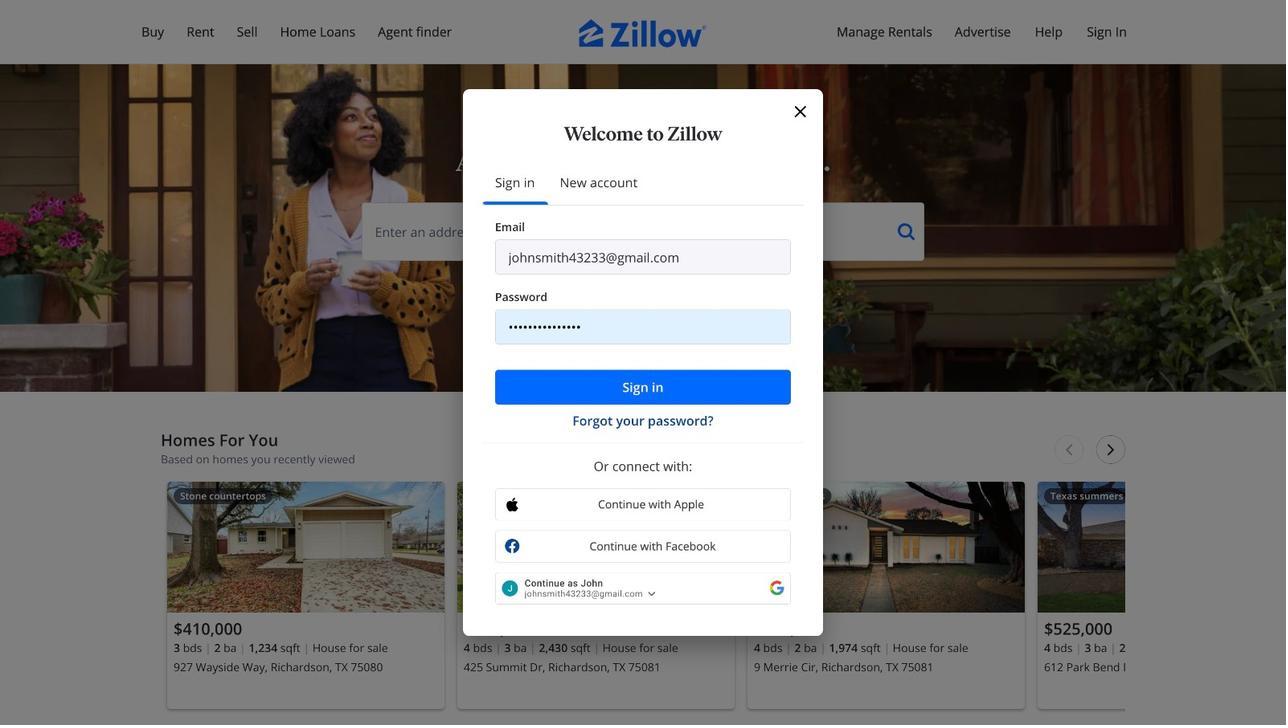 Task type: locate. For each thing, give the bounding box(es) containing it.
sign in actions group
[[495, 370, 791, 431]]

zillow logo image
[[579, 19, 707, 47]]

2 group from the left
[[457, 482, 735, 710]]

None submit
[[495, 370, 791, 405]]

612 park bend dr, richardson, tx 75081 element
[[1038, 482, 1286, 710]]

927 wayside way, richardson, tx 75080 image
[[167, 482, 445, 613]]

group
[[167, 482, 445, 710], [457, 482, 735, 710], [748, 482, 1025, 710], [1038, 482, 1286, 710]]

dialog
[[463, 89, 823, 637]]

list
[[161, 476, 1286, 724]]

authentication tabs tab list
[[482, 160, 804, 205]]

3 group from the left
[[748, 482, 1025, 710]]



Task type: vqa. For each thing, say whether or not it's contained in the screenshot.
927 Wayside Way, Richardson, TX 75080 image
yes



Task type: describe. For each thing, give the bounding box(es) containing it.
425 summit dr, richardson, tx 75081 image
[[457, 482, 735, 613]]

425 summit dr, richardson, tx 75081 element
[[457, 482, 735, 710]]

1 group from the left
[[167, 482, 445, 710]]

4 group from the left
[[1038, 482, 1286, 710]]

Enter password password field
[[495, 310, 791, 345]]

927 wayside way, richardson, tx 75080 element
[[167, 482, 445, 710]]

main navigation
[[0, 0, 1286, 64]]

612 park bend dr, richardson, tx 75081 image
[[1038, 482, 1286, 613]]

Enter email email field
[[495, 240, 791, 275]]

9 merrie cir, richardson, tx 75081 image
[[748, 482, 1025, 613]]

home recommendations carousel element
[[161, 431, 1286, 724]]

9 merrie cir, richardson, tx 75081 element
[[748, 482, 1025, 710]]



